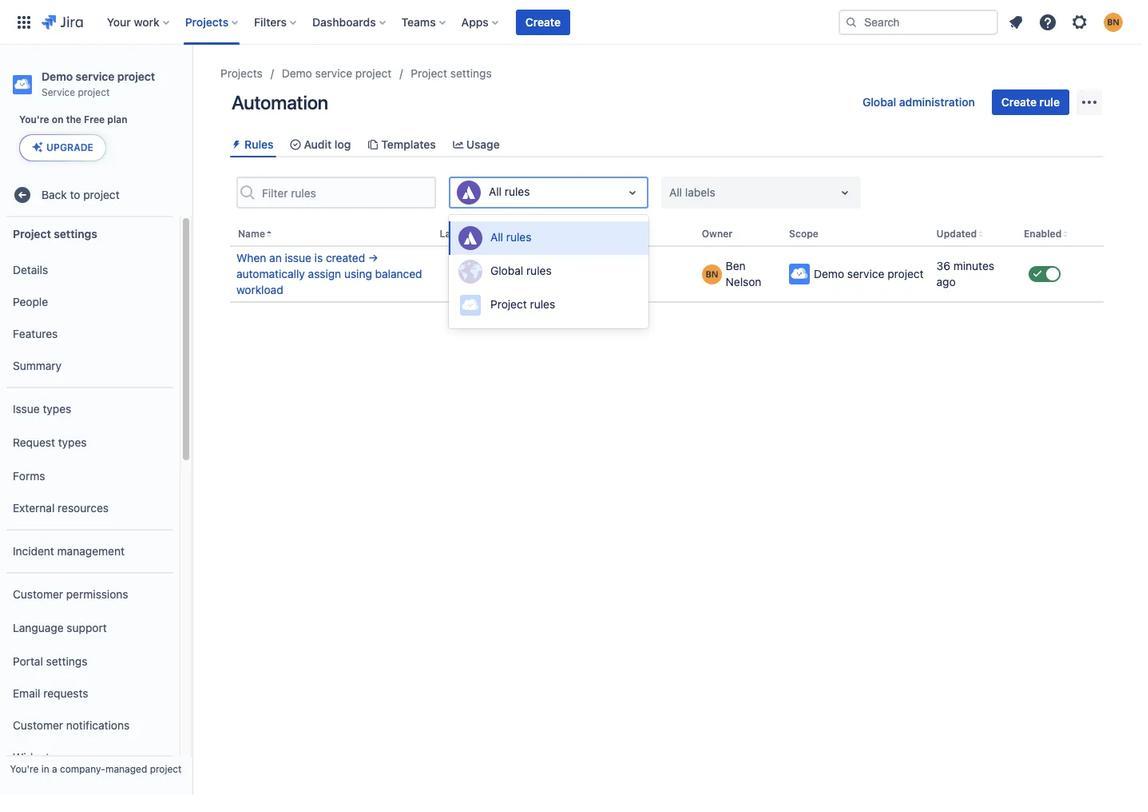 Task type: locate. For each thing, give the bounding box(es) containing it.
demo down scope
[[814, 267, 845, 281]]

notifications
[[66, 718, 130, 732]]

rules
[[505, 185, 530, 198], [507, 230, 532, 244], [527, 264, 552, 277], [530, 297, 556, 311]]

all left labels
[[670, 186, 683, 199]]

1 customer from the top
[[13, 587, 63, 601]]

create left rule
[[1002, 95, 1037, 109]]

a
[[52, 763, 57, 775]]

2 group from the top
[[6, 387, 173, 529]]

1 horizontal spatial open image
[[836, 183, 855, 202]]

project up plan
[[117, 70, 155, 83]]

settings for demo service project
[[451, 66, 492, 80]]

projects up "automation" in the top of the page
[[221, 66, 263, 80]]

sidebar navigation image
[[174, 64, 209, 96]]

types for issue types
[[43, 402, 71, 415]]

Search field
[[839, 9, 999, 35]]

project left 36
[[888, 267, 924, 281]]

service down dashboards
[[315, 66, 353, 80]]

settings down to
[[54, 227, 97, 240]]

rules
[[245, 137, 274, 151]]

request
[[13, 435, 55, 449]]

demo inside 'demo service project service project'
[[42, 70, 73, 83]]

demo up "automation" in the top of the page
[[282, 66, 312, 80]]

actions image
[[1080, 93, 1100, 112]]

customer for customer permissions
[[13, 587, 63, 601]]

project settings down "apps"
[[411, 66, 492, 80]]

1 vertical spatial customer
[[13, 718, 63, 732]]

search image
[[845, 16, 858, 28]]

widget
[[13, 750, 50, 764]]

0 vertical spatial types
[[43, 402, 71, 415]]

project right managed
[[150, 763, 182, 775]]

incident
[[13, 544, 54, 557]]

2 horizontal spatial project
[[491, 297, 527, 311]]

all rules
[[489, 185, 530, 198], [491, 230, 532, 244]]

ben nelson
[[726, 259, 762, 289]]

ben nelson image
[[702, 264, 722, 284]]

project down the dashboards popup button
[[356, 66, 392, 80]]

features link
[[6, 318, 173, 350]]

projects right the "work"
[[185, 15, 229, 28]]

owner
[[702, 228, 733, 240]]

teams button
[[397, 9, 452, 35]]

log
[[335, 137, 351, 151]]

project up details
[[13, 227, 51, 240]]

your work
[[107, 15, 160, 28]]

1 vertical spatial types
[[58, 435, 87, 449]]

global left "administration"
[[863, 95, 897, 109]]

project settings down back
[[13, 227, 97, 240]]

updated
[[937, 228, 977, 240]]

details link
[[6, 254, 173, 286]]

on
[[52, 113, 64, 125]]

settings up requests
[[46, 654, 87, 668]]

0 horizontal spatial project
[[13, 227, 51, 240]]

jira image
[[42, 12, 83, 32], [42, 12, 83, 32]]

incident management link
[[6, 535, 173, 567]]

project down 'primary' element
[[411, 66, 448, 80]]

customer permissions link
[[6, 579, 173, 611]]

rule
[[1040, 95, 1060, 109]]

2 vertical spatial project
[[491, 297, 527, 311]]

demo service project down dashboards
[[282, 66, 392, 80]]

language support
[[13, 621, 107, 634]]

service inside 'demo service project service project'
[[76, 70, 115, 83]]

open image
[[623, 183, 642, 202], [836, 183, 855, 202]]

types down issue types link
[[58, 435, 87, 449]]

demo service project link
[[282, 64, 392, 83]]

settings for language support
[[46, 654, 87, 668]]

all rules up global rules
[[491, 230, 532, 244]]

filters button
[[249, 9, 303, 35]]

1 horizontal spatial global
[[863, 95, 897, 109]]

settings
[[451, 66, 492, 80], [54, 227, 97, 240], [46, 654, 87, 668]]

0 vertical spatial projects
[[185, 15, 229, 28]]

issue
[[13, 402, 40, 415]]

group
[[6, 249, 173, 387], [6, 387, 173, 529], [6, 572, 173, 795]]

support
[[67, 621, 107, 634]]

0 vertical spatial global
[[863, 95, 897, 109]]

project down global rules
[[491, 297, 527, 311]]

balanced
[[375, 267, 422, 281]]

global up project rules
[[491, 264, 524, 277]]

audit log image
[[290, 138, 302, 151]]

in
[[41, 763, 49, 775]]

all rules down usage
[[489, 185, 530, 198]]

project
[[356, 66, 392, 80], [117, 70, 155, 83], [78, 86, 110, 98], [83, 187, 120, 201], [888, 267, 924, 281], [150, 763, 182, 775]]

1 vertical spatial project
[[13, 227, 51, 240]]

0 vertical spatial customer
[[13, 587, 63, 601]]

service
[[315, 66, 353, 80], [76, 70, 115, 83], [848, 267, 885, 281]]

types right issue at bottom
[[43, 402, 71, 415]]

primary element
[[10, 0, 839, 44]]

service left 36
[[848, 267, 885, 281]]

demo up the service
[[42, 70, 73, 83]]

settings image
[[1071, 12, 1090, 32]]

create right apps popup button
[[526, 15, 561, 28]]

1 horizontal spatial create
[[1002, 95, 1037, 109]]

demo service project left 36
[[814, 267, 924, 281]]

requests
[[43, 686, 88, 700]]

an
[[269, 251, 282, 265]]

0 horizontal spatial create
[[526, 15, 561, 28]]

your
[[107, 15, 131, 28]]

language support link
[[6, 611, 173, 646]]

you're left on
[[19, 113, 49, 125]]

you're for you're in a company-managed project
[[10, 763, 39, 775]]

banner
[[0, 0, 1143, 45]]

36
[[937, 259, 951, 273]]

tab list containing rules
[[224, 131, 1111, 158]]

service
[[42, 86, 75, 98]]

when an issue is created → automatically assign using balanced workload link
[[237, 250, 427, 298]]

request types
[[13, 435, 87, 449]]

1 horizontal spatial project settings
[[411, 66, 492, 80]]

1 vertical spatial you're
[[10, 763, 39, 775]]

workload
[[237, 283, 283, 297]]

0 horizontal spatial project settings
[[13, 227, 97, 240]]

1 horizontal spatial project
[[411, 66, 448, 80]]

0 vertical spatial all rules
[[489, 185, 530, 198]]

1 vertical spatial create
[[1002, 95, 1037, 109]]

automatically
[[237, 267, 305, 281]]

project up free
[[78, 86, 110, 98]]

automation
[[232, 91, 328, 113]]

→
[[368, 251, 378, 265]]

customer up widget
[[13, 718, 63, 732]]

labels
[[686, 186, 716, 199]]

0 horizontal spatial demo service project
[[282, 66, 392, 80]]

projects inside popup button
[[185, 15, 229, 28]]

you're left in in the left of the page
[[10, 763, 39, 775]]

1 vertical spatial global
[[491, 264, 524, 277]]

demo
[[282, 66, 312, 80], [42, 70, 73, 83], [814, 267, 845, 281]]

notifications image
[[1007, 12, 1026, 32]]

email
[[13, 686, 40, 700]]

group containing customer permissions
[[6, 572, 173, 795]]

3 group from the top
[[6, 572, 173, 795]]

external resources link
[[6, 492, 173, 524]]

0 horizontal spatial global
[[491, 264, 524, 277]]

forms
[[13, 469, 45, 482]]

1 group from the top
[[6, 249, 173, 387]]

upgrade button
[[20, 135, 105, 161]]

filters
[[254, 15, 287, 28]]

all labels
[[670, 186, 716, 199]]

types
[[43, 402, 71, 415], [58, 435, 87, 449]]

when an issue is created → automatically assign using balanced workload
[[237, 251, 422, 297]]

management
[[57, 544, 125, 557]]

customer inside customer permissions link
[[13, 587, 63, 601]]

2 horizontal spatial demo
[[814, 267, 845, 281]]

settings inside group
[[46, 654, 87, 668]]

global for global administration
[[863, 95, 897, 109]]

settings down "apps"
[[451, 66, 492, 80]]

using
[[344, 267, 372, 281]]

0 vertical spatial settings
[[451, 66, 492, 80]]

0 vertical spatial project
[[411, 66, 448, 80]]

2 vertical spatial settings
[[46, 654, 87, 668]]

1 vertical spatial projects
[[221, 66, 263, 80]]

0 horizontal spatial demo
[[42, 70, 73, 83]]

apps
[[462, 15, 489, 28]]

0 horizontal spatial open image
[[623, 183, 642, 202]]

1 vertical spatial demo service project
[[814, 267, 924, 281]]

customer
[[13, 587, 63, 601], [13, 718, 63, 732]]

service up free
[[76, 70, 115, 83]]

demo service project
[[282, 66, 392, 80], [814, 267, 924, 281]]

0 vertical spatial create
[[526, 15, 561, 28]]

name
[[238, 228, 265, 240]]

2 customer from the top
[[13, 718, 63, 732]]

tab list
[[224, 131, 1111, 158]]

customer up the language
[[13, 587, 63, 601]]

0 vertical spatial demo service project
[[282, 66, 392, 80]]

1 horizontal spatial service
[[315, 66, 353, 80]]

customer permissions
[[13, 587, 128, 601]]

summary
[[13, 358, 62, 372]]

back
[[42, 187, 67, 201]]

Filter rules field
[[257, 178, 435, 207]]

create inside 'primary' element
[[526, 15, 561, 28]]

your work button
[[102, 9, 176, 35]]

project settings
[[411, 66, 492, 80], [13, 227, 97, 240]]

0 horizontal spatial service
[[76, 70, 115, 83]]

2 horizontal spatial service
[[848, 267, 885, 281]]

0 vertical spatial you're
[[19, 113, 49, 125]]

project right to
[[83, 187, 120, 201]]

customer inside customer notifications link
[[13, 718, 63, 732]]

to
[[70, 187, 80, 201]]



Task type: describe. For each thing, give the bounding box(es) containing it.
plan
[[107, 113, 128, 125]]

1 vertical spatial settings
[[54, 227, 97, 240]]

1 vertical spatial project settings
[[13, 227, 97, 240]]

demo service project service project
[[42, 70, 155, 98]]

assign
[[308, 267, 341, 281]]

free
[[84, 113, 105, 125]]

you're on the free plan
[[19, 113, 128, 125]]

projects for projects link
[[221, 66, 263, 80]]

global administration
[[863, 95, 976, 109]]

upgrade
[[46, 141, 93, 153]]

all down usage
[[489, 185, 502, 198]]

group containing issue types
[[6, 387, 173, 529]]

nelson
[[726, 275, 762, 289]]

types for request types
[[58, 435, 87, 449]]

your profile and settings image
[[1104, 12, 1124, 32]]

group containing details
[[6, 249, 173, 387]]

global rules
[[491, 264, 552, 277]]

language
[[13, 621, 64, 634]]

project settings link
[[411, 64, 492, 83]]

global for global rules
[[491, 264, 524, 277]]

usage image
[[452, 138, 465, 151]]

external resources
[[13, 501, 109, 514]]

customer notifications link
[[6, 710, 173, 742]]

portal
[[13, 654, 43, 668]]

1 horizontal spatial demo
[[282, 66, 312, 80]]

2 open image from the left
[[836, 183, 855, 202]]

incident management
[[13, 544, 125, 557]]

back to project link
[[6, 179, 185, 211]]

customer notifications
[[13, 718, 130, 732]]

projects for projects popup button
[[185, 15, 229, 28]]

people
[[13, 295, 48, 308]]

all up global rules
[[491, 230, 504, 244]]

issue
[[285, 251, 312, 265]]

managed
[[106, 763, 147, 775]]

1 open image from the left
[[623, 183, 642, 202]]

create for create rule
[[1002, 95, 1037, 109]]

issue types link
[[6, 393, 173, 425]]

audit
[[304, 137, 332, 151]]

teams
[[402, 15, 436, 28]]

is
[[315, 251, 323, 265]]

email requests
[[13, 686, 88, 700]]

dashboards button
[[308, 9, 392, 35]]

apps button
[[457, 9, 505, 35]]

36 minutes ago
[[937, 259, 995, 289]]

templates
[[381, 137, 436, 151]]

enabled button
[[1018, 223, 1072, 246]]

created
[[326, 251, 365, 265]]

company-
[[60, 763, 106, 775]]

help image
[[1039, 12, 1058, 32]]

projects link
[[221, 64, 263, 83]]

project inside demo service project link
[[356, 66, 392, 80]]

ago
[[937, 275, 956, 289]]

appswitcher icon image
[[14, 12, 34, 32]]

projects button
[[180, 9, 245, 35]]

when
[[237, 251, 266, 265]]

templates image
[[367, 138, 380, 151]]

administration
[[900, 95, 976, 109]]

0 vertical spatial project settings
[[411, 66, 492, 80]]

permissions
[[66, 587, 128, 601]]

name button
[[230, 223, 434, 246]]

portal settings link
[[6, 646, 173, 678]]

request types link
[[6, 425, 173, 460]]

features
[[13, 327, 58, 340]]

enabled
[[1024, 228, 1062, 240]]

forms link
[[6, 460, 173, 492]]

customer for customer notifications
[[13, 718, 63, 732]]

1 horizontal spatial demo service project
[[814, 267, 924, 281]]

widget link
[[6, 742, 173, 774]]

create button
[[516, 9, 571, 35]]

1 vertical spatial all rules
[[491, 230, 532, 244]]

dashboards
[[313, 15, 376, 28]]

issue types
[[13, 402, 71, 415]]

rules image
[[230, 138, 243, 151]]

back to project
[[42, 187, 120, 201]]

minutes
[[954, 259, 995, 273]]

banner containing your work
[[0, 0, 1143, 45]]

details
[[13, 263, 48, 276]]

summary link
[[6, 350, 173, 382]]

work
[[134, 15, 160, 28]]

create for create
[[526, 15, 561, 28]]

people link
[[6, 286, 173, 318]]

the
[[66, 113, 81, 125]]

create rule
[[1002, 95, 1060, 109]]

you're in a company-managed project
[[10, 763, 182, 775]]

portal settings
[[13, 654, 87, 668]]

global administration link
[[853, 90, 985, 115]]

you're for you're on the free plan
[[19, 113, 49, 125]]

project inside back to project link
[[83, 187, 120, 201]]

create rule button
[[992, 90, 1070, 115]]

email requests link
[[6, 678, 173, 710]]

project rules
[[491, 297, 556, 311]]

audit log
[[304, 137, 351, 151]]



Task type: vqa. For each thing, say whether or not it's contained in the screenshot.
DETAILS
yes



